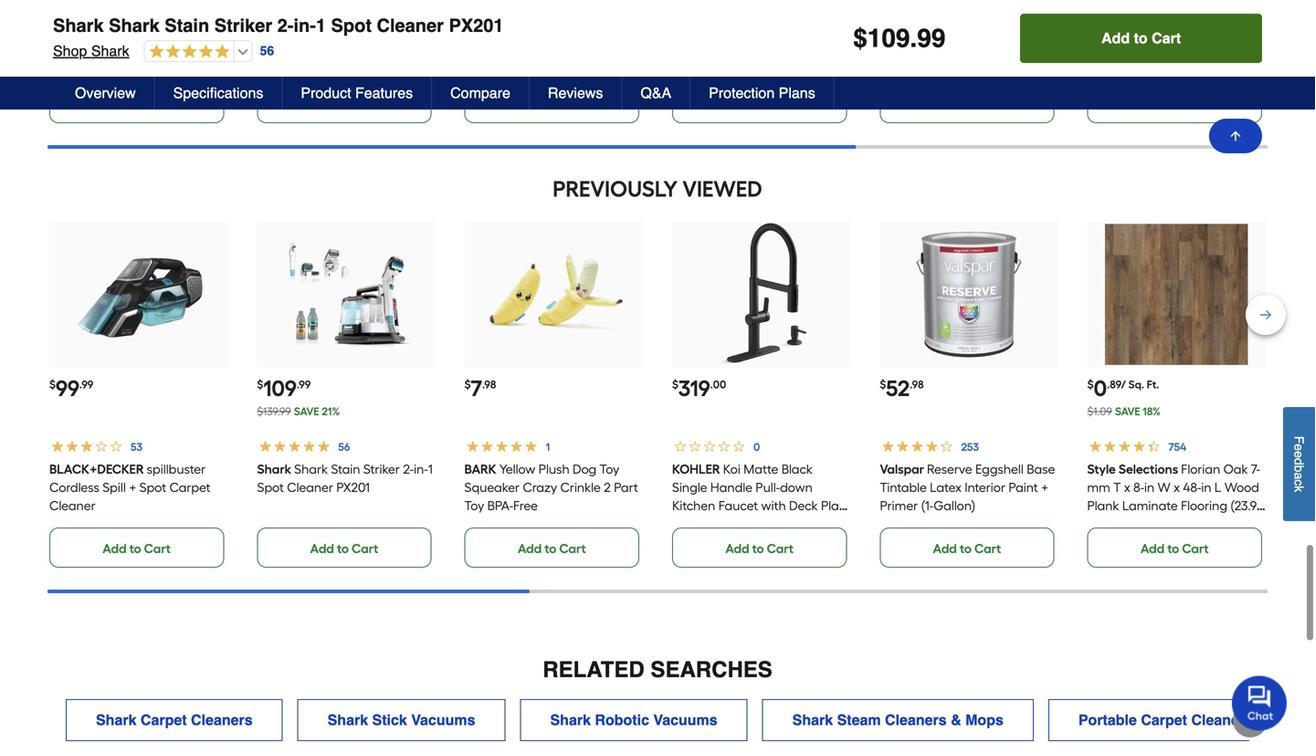 Task type: locate. For each thing, give the bounding box(es) containing it.
109 up the $139.99
[[263, 375, 297, 402]]

cart for 3rd 'list item' from right
[[559, 96, 586, 112]]

2 + from the left
[[1041, 480, 1048, 495]]

.98 inside $ 7 .98
[[482, 378, 496, 391]]

cordless down 'black+decker'
[[49, 480, 99, 495]]

mop inside 2-pack reusable microfiber mop pad
[[527, 35, 553, 50]]

add to cart inside 7 list item
[[518, 541, 586, 556]]

upright up filter
[[1182, 53, 1226, 69]]

to down hepa
[[1168, 96, 1179, 112]]

floor
[[949, 17, 978, 32]]

2 horizontal spatial cordless
[[354, 17, 404, 32]]

109 left "hard"
[[868, 24, 910, 53]]

$1.09 save 18%
[[1088, 405, 1161, 418]]

1 horizontal spatial 2-
[[403, 461, 414, 477]]

in left w
[[1145, 480, 1155, 495]]

cleaners for portable carpet cleaners
[[1191, 712, 1253, 729]]

+ inside spillbuster cordless spill + spot carpet cleaner
[[129, 480, 136, 495]]

spot down spillbuster
[[139, 480, 166, 495]]

$ inside the $ 319 .00
[[672, 378, 679, 391]]

in-
[[294, 15, 316, 36], [286, 35, 300, 50], [414, 461, 428, 477]]

cleaners for shark carpet cleaners
[[191, 712, 253, 729]]

filter
[[1200, 71, 1228, 87]]

1 inside shark stain striker 2-in-1 spot cleaner px201
[[428, 461, 433, 477]]

plush
[[539, 461, 570, 477]]

0 vertical spatial px201
[[449, 15, 504, 36]]

cordless for spillbuster cordless spill + spot carpet cleaner
[[49, 480, 99, 495]]

1 x from the left
[[1124, 480, 1131, 495]]

vacuums right stick
[[411, 712, 475, 729]]

1 vertical spatial 99
[[56, 375, 79, 402]]

koi
[[723, 461, 741, 477]]

to up bagless
[[1134, 30, 1148, 47]]

shark stick vacuums
[[328, 712, 475, 729]]

to down shark stain striker 2-in-1 spot cleaner px201
[[337, 541, 349, 556]]

+ down base
[[1041, 480, 1048, 495]]

vacuum for lift-
[[1176, 35, 1225, 50]]

cleaning
[[981, 17, 1033, 32]]

3 cleaners from the left
[[1191, 712, 1253, 729]]

cordless inside spillbuster cordless spill + spot carpet cleaner
[[49, 480, 99, 495]]

109 for .
[[868, 24, 910, 53]]

vacuums
[[411, 712, 475, 729], [653, 712, 718, 729]]

1 horizontal spatial .98
[[910, 378, 924, 391]]

0 horizontal spatial with
[[761, 498, 786, 514]]

cordless inside hydrovac cordless pro xl 3-in-1-speed steam mop
[[354, 17, 404, 32]]

list item
[[49, 0, 228, 123], [257, 0, 435, 123], [465, 0, 643, 123], [880, 0, 1058, 123], [1088, 0, 1266, 123]]

0 horizontal spatial cleaners
[[191, 712, 253, 729]]

1 save from the left
[[294, 405, 319, 418]]

steam
[[348, 35, 386, 50], [925, 35, 962, 50], [837, 712, 881, 729]]

x right t
[[1124, 480, 1131, 495]]

mop down pro
[[389, 35, 415, 50]]

mop down floor
[[965, 35, 992, 50]]

searches
[[651, 657, 773, 683]]

viewed
[[683, 176, 762, 202]]

2 vacuums from the left
[[653, 712, 718, 729]]

2 vertical spatial cleaner
[[49, 498, 96, 514]]

oak
[[1224, 461, 1248, 477]]

$ for $ 319 .00
[[672, 378, 679, 391]]

319 list item
[[672, 222, 851, 568]]

x right w
[[1174, 480, 1180, 495]]

0 horizontal spatial vacuum
[[110, 35, 158, 50]]

cordless left pro
[[354, 17, 404, 32]]

0 vertical spatial with
[[1139, 71, 1164, 87]]

shark inside shark stain striker 2-in-1 spot cleaner px201
[[294, 461, 328, 477]]

px201 left pack
[[449, 15, 504, 36]]

vacuum inside "10.8-volt cordless car handheld vacuum"
[[110, 35, 158, 50]]

shark inside shark steam cleaners & mops link
[[793, 712, 833, 729]]

.
[[910, 24, 917, 53]]

0 horizontal spatial vacuums
[[411, 712, 475, 729]]

spillbuster cordless spill + spot carpet cleaner
[[49, 461, 211, 514]]

add to cart link inside 319 list item
[[672, 528, 847, 568]]

1 horizontal spatial striker
[[363, 461, 400, 477]]

vacuum down lift-
[[1176, 35, 1225, 50]]

to inside 0 list item
[[1168, 541, 1179, 556]]

cart for 7 list item
[[559, 541, 586, 556]]

.98 inside $ 52 .98
[[910, 378, 924, 391]]

2-
[[277, 15, 294, 36], [502, 17, 513, 32], [403, 461, 414, 477]]

spot inside spillbuster cordless spill + spot carpet cleaner
[[139, 480, 166, 495]]

cart inside 7 list item
[[559, 541, 586, 556]]

to inside 52 list item
[[960, 541, 972, 556]]

in- left bark
[[414, 461, 428, 477]]

2 .98 from the left
[[910, 378, 924, 391]]

7 list item
[[465, 222, 643, 568]]

arrow right image
[[1241, 711, 1260, 730]]

2 horizontal spatial cleaner
[[377, 15, 444, 36]]

cleaners
[[191, 712, 253, 729], [885, 712, 947, 729], [1191, 712, 1253, 729]]

0 horizontal spatial 109
[[263, 375, 297, 402]]

$ 319 .00
[[672, 375, 726, 402]]

steam inside hard floor cleaning system steam mop
[[925, 35, 962, 50]]

save down $ 0 .89/ sq. ft.
[[1115, 405, 1141, 418]]

vacuums inside shark stick vacuums link
[[411, 712, 475, 729]]

spot down the $139.99
[[257, 480, 284, 495]]

1 vertical spatial toy
[[465, 498, 484, 514]]

cart for 109 list item
[[352, 541, 378, 556]]

2- left "1-"
[[277, 15, 294, 36]]

add inside 109 list item
[[310, 541, 334, 556]]

protection
[[709, 84, 775, 101]]

1 vertical spatial 1
[[428, 461, 433, 477]]

0 horizontal spatial mop
[[389, 35, 415, 50]]

vacuums down searches
[[653, 712, 718, 729]]

1 horizontal spatial cleaners
[[885, 712, 947, 729]]

with inside koi matte black single handle pull-down kitchen faucet with deck plate and soap dispenser included
[[761, 498, 786, 514]]

to down "laminate"
[[1168, 541, 1179, 556]]

b
[[1292, 465, 1307, 473]]

reserve eggshell base tintable latex interior paint + primer (1-gallon)
[[880, 461, 1055, 514]]

compare
[[450, 84, 511, 101]]

1 left bark
[[428, 461, 433, 477]]

to down gallon)
[[960, 541, 972, 556]]

related
[[543, 657, 645, 683]]

sq.
[[1129, 378, 1145, 391]]

cleaner
[[377, 15, 444, 36], [287, 480, 333, 495], [49, 498, 96, 514]]

add left plans
[[726, 96, 749, 112]]

2
[[604, 480, 611, 495]]

1 horizontal spatial vacuum
[[1088, 71, 1136, 87]]

add down spill
[[103, 541, 127, 556]]

+ right spill
[[129, 480, 136, 495]]

$1.09
[[1088, 405, 1112, 418]]

striker inside shark stain striker 2-in-1 spot cleaner px201
[[363, 461, 400, 477]]

vacuums for shark stick vacuums
[[411, 712, 475, 729]]

to down pad
[[545, 96, 556, 112]]

1 right "1-"
[[316, 15, 326, 36]]

plank
[[1088, 498, 1120, 514]]

$ for $ 52 .98
[[880, 378, 886, 391]]

cordless inside "10.8-volt cordless car handheld vacuum"
[[137, 17, 187, 32]]

.99 for 109
[[297, 378, 311, 391]]

0 horizontal spatial save
[[294, 405, 319, 418]]

shark
[[53, 15, 104, 36], [109, 15, 160, 36], [49, 17, 84, 32], [257, 17, 291, 32], [465, 17, 499, 32], [880, 17, 914, 32], [1088, 17, 1122, 32], [91, 42, 129, 59], [257, 461, 291, 477], [294, 461, 328, 477], [96, 712, 137, 729], [328, 712, 368, 729], [550, 712, 591, 729], [793, 712, 833, 729]]

carpet
[[169, 480, 211, 495], [141, 712, 187, 729], [1141, 712, 1187, 729]]

.98 up bark
[[482, 378, 496, 391]]

2 horizontal spatial steam
[[925, 35, 962, 50]]

1 horizontal spatial upright
[[1182, 53, 1226, 69]]

0 horizontal spatial .99
[[79, 378, 93, 391]]

2 horizontal spatial cleaners
[[1191, 712, 1253, 729]]

stick
[[372, 712, 407, 729]]

add down gallon)
[[933, 541, 957, 556]]

5 list item from the left
[[1088, 0, 1266, 123]]

4.9 stars image
[[145, 44, 230, 61]]

to inside 99 list item
[[129, 541, 141, 556]]

add up corded
[[1102, 30, 1130, 47]]

hepa
[[1167, 71, 1197, 87]]

109 inside 109 list item
[[263, 375, 297, 402]]

in- inside hydrovac cordless pro xl 3-in-1-speed steam mop
[[286, 35, 300, 50]]

deck
[[789, 498, 818, 514]]

cart inside 99 list item
[[144, 541, 171, 556]]

flooring
[[1181, 498, 1228, 514]]

2 horizontal spatial vacuum
[[1176, 35, 1225, 50]]

cart for 2nd 'list item' from left
[[352, 96, 378, 112]]

lift-
[[1186, 17, 1208, 32]]

add to cart button
[[1020, 14, 1262, 63]]

1 vertical spatial cleaner
[[287, 480, 333, 495]]

to down dispenser at the right
[[752, 541, 764, 556]]

1 horizontal spatial stain
[[331, 461, 360, 477]]

stain up 4.9 stars image
[[165, 15, 209, 36]]

wood
[[1225, 480, 1260, 495]]

1-
[[300, 35, 308, 50]]

1 horizontal spatial toy
[[600, 461, 620, 477]]

0 horizontal spatial x
[[1124, 480, 1131, 495]]

3 list item from the left
[[465, 0, 643, 123]]

cleaner down $139.99 save 21%
[[287, 480, 333, 495]]

add to cart inside 319 list item
[[726, 541, 794, 556]]

shark inside shark stick vacuums link
[[328, 712, 368, 729]]

1 mop from the left
[[389, 35, 415, 50]]

$ inside the $ 99 .99
[[49, 378, 56, 391]]

99 list item
[[49, 222, 228, 568]]

related searches
[[543, 657, 773, 683]]

to down hard floor cleaning system steam mop
[[960, 96, 972, 112]]

shark robotic vacuums
[[550, 712, 718, 729]]

e up "b"
[[1292, 451, 1307, 458]]

vacuums for shark robotic vacuums
[[653, 712, 718, 729]]

and
[[672, 516, 696, 532]]

vacuum down corded
[[1088, 71, 1136, 87]]

stain down 21%
[[331, 461, 360, 477]]

in- right the 56
[[286, 35, 300, 50]]

0 horizontal spatial steam
[[348, 35, 386, 50]]

to down shop shark in the top left of the page
[[129, 96, 141, 112]]

$ inside $ 52 .98
[[880, 378, 886, 391]]

1 vertical spatial striker
[[363, 461, 400, 477]]

toy
[[600, 461, 620, 477], [465, 498, 484, 514]]

cart inside 109 list item
[[352, 541, 378, 556]]

in- right 3-
[[294, 15, 316, 36]]

0 horizontal spatial cleaner
[[49, 498, 96, 514]]

1 horizontal spatial .99
[[297, 378, 311, 391]]

add down hard floor cleaning system steam mop
[[933, 96, 957, 112]]

0 horizontal spatial 99
[[56, 375, 79, 402]]

0 vertical spatial striker
[[214, 15, 272, 36]]

99
[[917, 24, 946, 53], [56, 375, 79, 402]]

.99 inside $ 109 .99
[[297, 378, 311, 391]]

free
[[514, 498, 538, 514]]

1 vertical spatial 109
[[263, 375, 297, 402]]

2 cleaners from the left
[[885, 712, 947, 729]]

mm
[[1088, 480, 1111, 495]]

add down "laminate"
[[1141, 541, 1165, 556]]

.99 up 'black+decker'
[[79, 378, 93, 391]]

1
[[316, 15, 326, 36], [428, 461, 433, 477]]

$ inside $ 0 .89/ sq. ft.
[[1088, 378, 1094, 391]]

save for 0
[[1115, 405, 1141, 418]]

save inside 109 list item
[[294, 405, 319, 418]]

56
[[260, 44, 274, 58]]

bark
[[465, 461, 497, 477]]

add to cart inside 52 list item
[[933, 541, 1001, 556]]

save left 21%
[[294, 405, 319, 418]]

$ inside $ 109 .99
[[257, 378, 263, 391]]

2 in from the left
[[1202, 480, 1212, 495]]

0 horizontal spatial cordless
[[49, 480, 99, 495]]

c
[[1292, 480, 1307, 486]]

2- left bark
[[403, 461, 414, 477]]

mop inside hard floor cleaning system steam mop
[[965, 35, 992, 50]]

cart for fifth 'list item'
[[1182, 96, 1209, 112]]

in left l
[[1202, 480, 1212, 495]]

0 vertical spatial 109
[[868, 24, 910, 53]]

interior
[[965, 480, 1005, 495]]

shark stick vacuums link
[[297, 699, 506, 741]]

2 .99 from the left
[[297, 378, 311, 391]]

0 vertical spatial stain
[[165, 15, 209, 36]]

add inside 99 list item
[[103, 541, 127, 556]]

to left features
[[337, 96, 349, 112]]

laminate
[[1123, 498, 1178, 514]]

vacuum down volt at left
[[110, 35, 158, 50]]

1 horizontal spatial with
[[1139, 71, 1164, 87]]

0 horizontal spatial 1
[[316, 15, 326, 36]]

shark carpet cleaners link
[[66, 699, 283, 741]]

0 horizontal spatial striker
[[214, 15, 272, 36]]

paint
[[1009, 480, 1038, 495]]

0 vertical spatial upright
[[1129, 35, 1173, 50]]

+ inside reserve eggshell base tintable latex interior paint + primer (1-gallon)
[[1041, 480, 1048, 495]]

0 horizontal spatial .98
[[482, 378, 496, 391]]

1 vertical spatial stain
[[331, 461, 360, 477]]

to inside 7 list item
[[545, 541, 556, 556]]

shark shark stain striker 2-in-1 spot cleaner px201 image
[[275, 223, 418, 366]]

2 mop from the left
[[527, 35, 553, 50]]

spot right "1-"
[[331, 15, 372, 36]]

1 + from the left
[[129, 480, 136, 495]]

1 horizontal spatial cleaner
[[287, 480, 333, 495]]

cleaner up features
[[377, 15, 444, 36]]

0 horizontal spatial px201
[[336, 480, 370, 495]]

with down bagless
[[1139, 71, 1164, 87]]

spot
[[331, 15, 372, 36], [139, 480, 166, 495], [257, 480, 284, 495]]

hydrovac
[[294, 17, 351, 32]]

stain
[[165, 15, 209, 36], [331, 461, 360, 477]]

.89/
[[1107, 378, 1126, 391]]

1 horizontal spatial mop
[[527, 35, 553, 50]]

add down "free"
[[518, 541, 542, 556]]

1 horizontal spatial vacuums
[[653, 712, 718, 729]]

vacuums inside the shark robotic vacuums link
[[653, 712, 718, 729]]

109
[[868, 24, 910, 53], [263, 375, 297, 402]]

with down pull-
[[761, 498, 786, 514]]

cart inside 52 list item
[[975, 541, 1001, 556]]

1 horizontal spatial spot
[[257, 480, 284, 495]]

(1-
[[921, 498, 934, 514]]

shop
[[53, 42, 87, 59]]

spill
[[102, 480, 126, 495]]

1 .99 from the left
[[79, 378, 93, 391]]

cordless up 4.9 stars image
[[137, 17, 187, 32]]

1 horizontal spatial in
[[1202, 480, 1212, 495]]

florian
[[1181, 461, 1221, 477]]

save inside 0 list item
[[1115, 405, 1141, 418]]

add down shark stain striker 2-in-1 spot cleaner px201
[[310, 541, 334, 556]]

1 horizontal spatial px201
[[449, 15, 504, 36]]

product features
[[301, 84, 413, 101]]

toy up 2
[[600, 461, 620, 477]]

mops
[[966, 712, 1004, 729]]

single
[[672, 480, 707, 495]]

cart inside 0 list item
[[1182, 541, 1209, 556]]

1 .98 from the left
[[482, 378, 496, 391]]

1 cleaners from the left
[[191, 712, 253, 729]]

style
[[1088, 461, 1116, 477]]

cart for 52 list item
[[975, 541, 1001, 556]]

$ inside $ 7 .98
[[465, 378, 471, 391]]

3 mop from the left
[[965, 35, 992, 50]]

in- inside shark stain striker 2-in-1 spot cleaner px201
[[414, 461, 428, 477]]

0 horizontal spatial spot
[[139, 480, 166, 495]]

0 horizontal spatial +
[[129, 480, 136, 495]]

1 list item from the left
[[49, 0, 228, 123]]

q&a
[[641, 84, 672, 101]]

1 horizontal spatial cordless
[[137, 17, 187, 32]]

reviews button
[[530, 77, 622, 110]]

mop down pack
[[527, 35, 553, 50]]

2- up microfiber
[[502, 17, 513, 32]]

2 horizontal spatial 2-
[[502, 17, 513, 32]]

1 horizontal spatial 1
[[428, 461, 433, 477]]

0 horizontal spatial in
[[1145, 480, 1155, 495]]

1 horizontal spatial 109
[[868, 24, 910, 53]]

4 list item from the left
[[880, 0, 1058, 123]]

$
[[853, 24, 868, 53], [49, 378, 56, 391], [257, 378, 263, 391], [465, 378, 471, 391], [672, 378, 679, 391], [880, 378, 886, 391], [1088, 378, 1094, 391]]

down
[[780, 480, 813, 495]]

1 vertical spatial with
[[761, 498, 786, 514]]

system
[[880, 35, 922, 50]]

style selections florian oak 7-mm t x 8-in w x 48-in l wood plank laminate flooring (23.91-sq ft) image
[[1105, 223, 1248, 366]]

2 horizontal spatial mop
[[965, 35, 992, 50]]

0 list item
[[1088, 222, 1266, 568]]

.98 up the valspar
[[910, 378, 924, 391]]

0 vertical spatial toy
[[600, 461, 620, 477]]

.99 up $139.99 save 21%
[[297, 378, 311, 391]]

add down dispenser at the right
[[726, 541, 749, 556]]

0 vertical spatial 99
[[917, 24, 946, 53]]

.99 for 99
[[79, 378, 93, 391]]

squeaker
[[465, 480, 520, 495]]

px201 down 21%
[[336, 480, 370, 495]]

1 horizontal spatial save
[[1115, 405, 1141, 418]]

toy down squeaker
[[465, 498, 484, 514]]

e up d
[[1292, 444, 1307, 451]]

add down bagless
[[1141, 96, 1165, 112]]

to down spillbuster cordless spill + spot carpet cleaner
[[129, 541, 141, 556]]

1 horizontal spatial x
[[1174, 480, 1180, 495]]

1 in from the left
[[1145, 480, 1155, 495]]

to down the yellow plush dog toy squeaker crazy crinkle 2 part toy bpa-free at the bottom left of page
[[545, 541, 556, 556]]

cart for 319 list item
[[767, 541, 794, 556]]

save for 109
[[294, 405, 319, 418]]

product
[[301, 84, 351, 101]]

hard floor cleaning system steam mop
[[880, 17, 1033, 50]]

vacuum for volt
[[110, 35, 158, 50]]

upright down navigator on the top right of page
[[1129, 35, 1173, 50]]

cart inside 319 list item
[[767, 541, 794, 556]]

primer
[[880, 498, 918, 514]]

$ 0 .89/ sq. ft.
[[1088, 375, 1160, 402]]

t
[[1114, 480, 1121, 495]]

specifications
[[173, 84, 263, 101]]

add left reviews
[[518, 96, 542, 112]]

0 horizontal spatial toy
[[465, 498, 484, 514]]

8-
[[1134, 480, 1145, 495]]

cleaner down 'black+decker'
[[49, 498, 96, 514]]

f e e d b a c k button
[[1283, 407, 1315, 521]]

add
[[1102, 30, 1130, 47], [103, 96, 127, 112], [310, 96, 334, 112], [518, 96, 542, 112], [726, 96, 749, 112], [933, 96, 957, 112], [1141, 96, 1165, 112], [103, 541, 127, 556], [310, 541, 334, 556], [518, 541, 542, 556], [726, 541, 749, 556], [933, 541, 957, 556], [1141, 541, 1165, 556]]

to inside 319 list item
[[752, 541, 764, 556]]

mop inside hydrovac cordless pro xl 3-in-1-speed steam mop
[[389, 35, 415, 50]]

1 vertical spatial px201
[[336, 480, 370, 495]]

add to cart inside 0 list item
[[1141, 541, 1209, 556]]

steam inside hydrovac cordless pro xl 3-in-1-speed steam mop
[[348, 35, 386, 50]]

2 save from the left
[[1115, 405, 1141, 418]]

1 horizontal spatial +
[[1041, 480, 1048, 495]]

$ for $ 7 .98
[[465, 378, 471, 391]]

stain inside shark stain striker 2-in-1 spot cleaner px201
[[331, 461, 360, 477]]

1 vertical spatial upright
[[1182, 53, 1226, 69]]

1 vacuums from the left
[[411, 712, 475, 729]]

away
[[1208, 17, 1240, 32]]

.99 inside the $ 99 .99
[[79, 378, 93, 391]]



Task type: describe. For each thing, give the bounding box(es) containing it.
dog
[[573, 461, 597, 477]]

crinkle
[[561, 480, 601, 495]]

$ for $ 99 .99
[[49, 378, 56, 391]]

bagless
[[1134, 53, 1179, 69]]

add to cart link inside 99 list item
[[49, 528, 224, 568]]

kitchen
[[672, 498, 715, 514]]

2-pack reusable microfiber mop pad
[[465, 17, 597, 50]]

cleaner inside shark stain striker 2-in-1 spot cleaner px201
[[287, 480, 333, 495]]

cart inside 'add to cart' button
[[1152, 30, 1181, 47]]

base
[[1027, 461, 1055, 477]]

add down speed
[[310, 96, 334, 112]]

add inside 7 list item
[[518, 541, 542, 556]]

tintable
[[880, 480, 927, 495]]

add to cart link inside 109 list item
[[257, 528, 432, 568]]

plate
[[821, 498, 850, 514]]

add to cart inside 99 list item
[[103, 541, 171, 556]]

k
[[1292, 486, 1307, 492]]

to inside button
[[1134, 30, 1148, 47]]

xl
[[257, 35, 272, 50]]

shark carpet cleaners
[[96, 712, 253, 729]]

$139.99 save 21%
[[257, 405, 340, 418]]

cart for second 'list item' from the right
[[975, 96, 1001, 112]]

overview
[[75, 84, 136, 101]]

$ 109 .99
[[257, 375, 311, 402]]

$ for $ 109 .99
[[257, 378, 263, 391]]

0 horizontal spatial 2-
[[277, 15, 294, 36]]

shark inside the shark robotic vacuums link
[[550, 712, 591, 729]]

pro
[[407, 17, 426, 32]]

add inside button
[[1102, 30, 1130, 47]]

21%
[[322, 405, 340, 418]]

spot inside shark stain striker 2-in-1 spot cleaner px201
[[257, 480, 284, 495]]

hydrovac cordless pro xl 3-in-1-speed steam mop
[[257, 17, 426, 50]]

product features button
[[283, 77, 432, 110]]

eggshell
[[975, 461, 1024, 477]]

handheld
[[49, 35, 107, 50]]

2 horizontal spatial spot
[[331, 15, 372, 36]]

with inside navigator lift-away deluxe upright vacuum corded bagless upright vacuum with hepa filter
[[1139, 71, 1164, 87]]

2 x from the left
[[1174, 480, 1180, 495]]

.98 for 52
[[910, 378, 924, 391]]

carpet for shark
[[141, 712, 187, 729]]

shark steam cleaners & mops
[[793, 712, 1004, 729]]

shark stain striker 2-in-1 spot cleaner px201
[[257, 461, 433, 495]]

109 list item
[[257, 222, 435, 568]]

volt
[[112, 17, 134, 32]]

in- for 3-
[[286, 35, 300, 50]]

matte
[[744, 461, 778, 477]]

in- for 2-
[[294, 15, 316, 36]]

features
[[355, 84, 413, 101]]

previously viewed heading
[[47, 171, 1268, 207]]

add to cart inside 109 list item
[[310, 541, 378, 556]]

18%
[[1143, 405, 1161, 418]]

add inside 0 list item
[[1141, 541, 1165, 556]]

florian oak 7- mm t x 8-in w x 48-in l wood plank laminate flooring (23.91- sq ft)
[[1088, 461, 1266, 532]]

10.8-volt cordless car handheld vacuum
[[49, 17, 212, 50]]

l
[[1215, 480, 1222, 495]]

specifications button
[[155, 77, 283, 110]]

2- inside shark stain striker 2-in-1 spot cleaner px201
[[403, 461, 414, 477]]

dispenser
[[732, 516, 790, 532]]

cart for 0 list item
[[1182, 541, 1209, 556]]

latex
[[930, 480, 962, 495]]

$ 99 .99
[[49, 375, 93, 402]]

to inside 109 list item
[[337, 541, 349, 556]]

yellow plush dog toy squeaker crazy crinkle 2 part toy bpa-free
[[465, 461, 638, 514]]

pull-
[[756, 480, 780, 495]]

52 list item
[[880, 222, 1058, 568]]

chat invite button image
[[1232, 675, 1288, 731]]

corded
[[1088, 53, 1131, 69]]

previously
[[553, 176, 678, 202]]

2 list item from the left
[[257, 0, 435, 123]]

$ for $ 109 . 99
[[853, 24, 868, 53]]

2- inside 2-pack reusable microfiber mop pad
[[502, 17, 513, 32]]

valspar reserve eggshell base tintable latex interior paint + primer (1-gallon) image
[[898, 223, 1040, 366]]

0 vertical spatial cleaner
[[377, 15, 444, 36]]

pack
[[513, 17, 541, 32]]

ft.
[[1147, 378, 1160, 391]]

cordless for hydrovac cordless pro xl 3-in-1-speed steam mop
[[354, 17, 404, 32]]

.98 for 7
[[482, 378, 496, 391]]

shark robotic vacuums link
[[520, 699, 748, 741]]

carpet inside spillbuster cordless spill + spot carpet cleaner
[[169, 480, 211, 495]]

overview button
[[57, 77, 155, 110]]

reviews
[[548, 84, 603, 101]]

d
[[1292, 458, 1307, 465]]

cart for 1st 'list item' from the left
[[144, 96, 171, 112]]

add inside 319 list item
[[726, 541, 749, 556]]

w
[[1158, 480, 1171, 495]]

1 horizontal spatial steam
[[837, 712, 881, 729]]

arrow up image
[[1229, 129, 1243, 143]]

handle
[[710, 480, 753, 495]]

reusable
[[544, 17, 597, 32]]

f
[[1292, 436, 1307, 444]]

black+decker spillbuster cordless spill + spot carpet cleaner image
[[67, 223, 210, 366]]

bark yellow plush dog toy squeaker crazy crinkle 2 part toy bpa-free image
[[482, 223, 625, 366]]

0 horizontal spatial upright
[[1129, 35, 1173, 50]]

shark inside shark carpet cleaners link
[[96, 712, 137, 729]]

deluxe
[[1088, 35, 1126, 50]]

included
[[793, 516, 843, 532]]

$ 52 .98
[[880, 375, 924, 402]]

0 horizontal spatial stain
[[165, 15, 209, 36]]

selections
[[1119, 461, 1179, 477]]

$139.99
[[257, 405, 291, 418]]

add to cart inside 'add to cart' button
[[1102, 30, 1181, 47]]

cart for 99 list item
[[144, 541, 171, 556]]

add to cart link inside 52 list item
[[880, 528, 1055, 568]]

add to cart link inside 7 list item
[[465, 528, 639, 568]]

carpet for portable
[[1141, 712, 1187, 729]]

yellow
[[500, 461, 536, 477]]

48-
[[1183, 480, 1202, 495]]

pad
[[556, 35, 579, 50]]

2 e from the top
[[1292, 451, 1307, 458]]

portable carpet cleaners link
[[1048, 699, 1283, 741]]

$ for $ 0 .89/ sq. ft.
[[1088, 378, 1094, 391]]

to left plans
[[752, 96, 764, 112]]

shark shark stain striker 2-in-1 spot cleaner px201
[[53, 15, 504, 36]]

kohler koi matte black single handle pull-down kitchen faucet with deck plate and soap dispenser included image
[[690, 223, 833, 366]]

protection plans button
[[691, 77, 835, 110]]

add inside 52 list item
[[933, 541, 957, 556]]

1 e from the top
[[1292, 444, 1307, 451]]

0 vertical spatial 1
[[316, 15, 326, 36]]

99 inside list item
[[56, 375, 79, 402]]

soap
[[699, 516, 729, 532]]

sq
[[1088, 516, 1101, 532]]

koi matte black single handle pull-down kitchen faucet with deck plate and soap dispenser included
[[672, 461, 850, 532]]

faucet
[[719, 498, 758, 514]]

robotic
[[595, 712, 649, 729]]

f e e d b a c k
[[1292, 436, 1307, 492]]

cleaners for shark steam cleaners & mops
[[885, 712, 947, 729]]

109 for .99
[[263, 375, 297, 402]]

.00
[[710, 378, 726, 391]]

add down shop shark in the top left of the page
[[103, 96, 127, 112]]

cleaner inside spillbuster cordless spill + spot carpet cleaner
[[49, 498, 96, 514]]

add to cart link inside 0 list item
[[1088, 528, 1262, 568]]

valspar
[[880, 461, 924, 477]]

1 horizontal spatial 99
[[917, 24, 946, 53]]

hard
[[917, 17, 946, 32]]

px201 inside shark stain striker 2-in-1 spot cleaner px201
[[336, 480, 370, 495]]



Task type: vqa. For each thing, say whether or not it's contained in the screenshot.
the "For Use on Vinyl"
no



